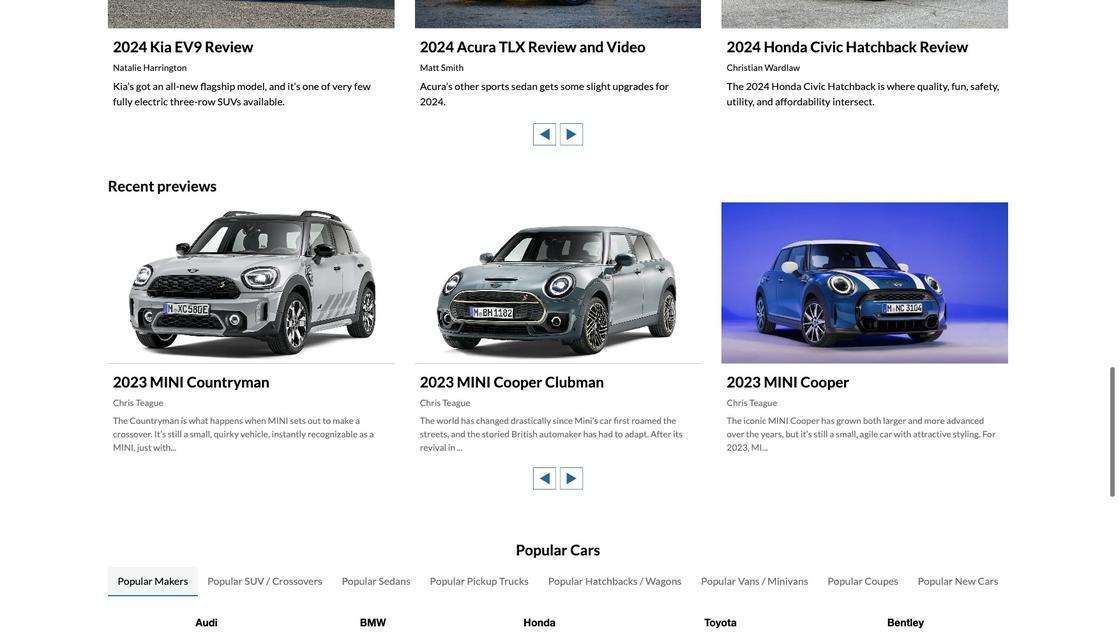Task type: describe. For each thing, give the bounding box(es) containing it.
as
[[359, 429, 368, 440]]

popular for popular suv / crossovers
[[208, 575, 243, 587]]

has inside the iconic mini cooper has grown both larger and more advanced over the years, but it's still a small, agile car with attractive styling. for 2023, mi...
[[822, 415, 835, 426]]

popular pickup trucks
[[430, 575, 529, 587]]

three-
[[170, 95, 198, 107]]

utility,
[[727, 95, 755, 107]]

previews
[[157, 177, 217, 195]]

chris for 2023 mini cooper
[[727, 397, 748, 408]]

adapt.
[[625, 429, 649, 440]]

since
[[553, 415, 573, 426]]

1 horizontal spatial cars
[[978, 575, 999, 587]]

when
[[245, 415, 266, 426]]

and inside 2024 acura tlx review and video matt smith
[[580, 38, 604, 56]]

to inside the countryman is what happens when mini sets out to make a crossover. it's still a small, quirky vehicle, instantly recognizable as a mini, just with...
[[323, 415, 331, 426]]

available.
[[243, 95, 285, 107]]

2024 for 2024 kia ev9 review
[[113, 38, 147, 56]]

coupes
[[865, 575, 899, 587]]

still inside the iconic mini cooper has grown both larger and more advanced over the years, but it's still a small, agile car with attractive styling. for 2023, mi...
[[814, 429, 828, 440]]

both
[[863, 415, 882, 426]]

model,
[[237, 80, 267, 92]]

2 vertical spatial honda
[[524, 616, 556, 629]]

2024 kia ev9 review image
[[108, 0, 394, 28]]

hatchbacks
[[585, 575, 638, 587]]

2023 mini countryman chris teague
[[113, 373, 270, 408]]

fully
[[113, 95, 133, 107]]

popular for popular cars
[[516, 541, 568, 559]]

mini,
[[113, 442, 135, 453]]

still inside the countryman is what happens when mini sets out to make a crossover. it's still a small, quirky vehicle, instantly recognizable as a mini, just with...
[[168, 429, 182, 440]]

smith
[[441, 62, 464, 73]]

countryman inside 2023 mini countryman chris teague
[[187, 373, 270, 391]]

tlx
[[499, 38, 525, 56]]

it's
[[154, 429, 166, 440]]

2023 mini cooper clubman image
[[415, 202, 701, 364]]

2024 honda civic hatchback review link
[[727, 38, 969, 56]]

1 horizontal spatial the
[[663, 415, 676, 426]]

0 horizontal spatial has
[[461, 415, 475, 426]]

popular for popular pickup trucks
[[430, 575, 465, 587]]

sedans
[[379, 575, 411, 587]]

2024 inside the 2024 honda civic hatchback is where quality, fun, safety, utility, and affordability intersect.
[[746, 80, 770, 92]]

gets
[[540, 80, 559, 92]]

and inside the world has changed drastically since mini's car first roamed the streets, and the storied british automaker has had to adapt. after its revival in ...
[[451, 429, 466, 440]]

styling.
[[953, 429, 981, 440]]

harrington
[[143, 62, 187, 73]]

teague for 2023 mini cooper
[[750, 397, 777, 408]]

recent previews
[[108, 177, 217, 195]]

2024 acura tlx review and video link
[[420, 38, 646, 56]]

for
[[983, 429, 996, 440]]

clubman
[[545, 373, 604, 391]]

cooper inside the iconic mini cooper has grown both larger and more advanced over the years, but it's still a small, agile car with attractive styling. for 2023, mi...
[[790, 415, 820, 426]]

other
[[455, 80, 479, 92]]

a right make
[[355, 415, 360, 426]]

intersect.
[[833, 95, 875, 107]]

quirky
[[214, 429, 239, 440]]

2023 mini cooper chris teague
[[727, 373, 849, 408]]

very
[[332, 80, 352, 92]]

acura
[[457, 38, 496, 56]]

recognizable
[[308, 429, 358, 440]]

fun,
[[952, 80, 969, 92]]

2023 mini cooper clubman chris teague
[[420, 373, 604, 408]]

world
[[437, 415, 459, 426]]

mi...
[[751, 442, 768, 453]]

in
[[448, 442, 455, 453]]

more
[[925, 415, 945, 426]]

for
[[656, 80, 669, 92]]

storied
[[482, 429, 510, 440]]

popular for popular sedans
[[342, 575, 377, 587]]

electric
[[135, 95, 168, 107]]

years,
[[761, 429, 784, 440]]

bmw link
[[360, 616, 386, 629]]

all-
[[166, 80, 179, 92]]

ev9
[[175, 38, 202, 56]]

it's inside the iconic mini cooper has grown both larger and more advanced over the years, but it's still a small, agile car with attractive styling. for 2023, mi...
[[801, 429, 812, 440]]

vans
[[738, 575, 760, 587]]

chris teague link for 2023 mini cooper clubman
[[420, 397, 470, 408]]

car inside the iconic mini cooper has grown both larger and more advanced over the years, but it's still a small, agile car with attractive styling. for 2023, mi...
[[880, 429, 892, 440]]

drastically
[[511, 415, 551, 426]]

the iconic mini cooper has grown both larger and more advanced over the years, but it's still a small, agile car with attractive styling. for 2023, mi...
[[727, 415, 996, 453]]

the for 2023 mini cooper
[[727, 415, 742, 426]]

some
[[561, 80, 584, 92]]

2023 for 2023 mini cooper clubman
[[420, 373, 454, 391]]

recent
[[108, 177, 154, 195]]

mini for 2023 mini countryman
[[150, 373, 184, 391]]

got
[[136, 80, 151, 92]]

agile
[[860, 429, 878, 440]]

chris inside 2023 mini cooper clubman chris teague
[[420, 397, 441, 408]]

with...
[[153, 442, 176, 453]]

kia's
[[113, 80, 134, 92]]

popular makers
[[118, 575, 188, 587]]

popular new cars
[[918, 575, 999, 587]]

just
[[137, 442, 152, 453]]

0 horizontal spatial the
[[467, 429, 480, 440]]

civic inside the 2024 honda civic hatchback is where quality, fun, safety, utility, and affordability intersect.
[[804, 80, 826, 92]]

its
[[673, 429, 683, 440]]

acura's other sports sedan gets some slight upgrades for 2024.
[[420, 80, 669, 107]]

upgrades
[[613, 80, 654, 92]]

a inside the iconic mini cooper has grown both larger and more advanced over the years, but it's still a small, agile car with attractive styling. for 2023, mi...
[[830, 429, 834, 440]]

2024 acura tlx review and video image
[[415, 0, 701, 28]]

cooper for chris
[[801, 373, 849, 391]]

of
[[321, 80, 330, 92]]

popular cars
[[516, 541, 600, 559]]

bentley link
[[888, 616, 924, 629]]

hatchback inside "2024 honda civic hatchback review christian wardlaw"
[[846, 38, 917, 56]]

revival
[[420, 442, 446, 453]]

the for 2024 honda civic hatchback review
[[727, 80, 744, 92]]

automaker
[[539, 429, 582, 440]]

make
[[333, 415, 354, 426]]

it's inside kia's got an all-new flagship model, and it's one of very few fully electric three-row suvs available.
[[288, 80, 301, 92]]

0 vertical spatial cars
[[570, 541, 600, 559]]

and inside the 2024 honda civic hatchback is where quality, fun, safety, utility, and affordability intersect.
[[757, 95, 773, 107]]

2024.
[[420, 95, 446, 107]]

changed
[[476, 415, 509, 426]]

sedan
[[511, 80, 538, 92]]

hatchback inside the 2024 honda civic hatchback is where quality, fun, safety, utility, and affordability intersect.
[[828, 80, 876, 92]]

video
[[607, 38, 646, 56]]

slight
[[586, 80, 611, 92]]

bentley
[[888, 616, 924, 629]]

one
[[303, 80, 319, 92]]



Task type: locate. For each thing, give the bounding box(es) containing it.
chris inside 2023 mini countryman chris teague
[[113, 397, 134, 408]]

1 chris teague link from the left
[[113, 397, 163, 408]]

review inside '2024 kia ev9 review natalie harrington'
[[205, 38, 253, 56]]

2023 inside 2023 mini cooper clubman chris teague
[[420, 373, 454, 391]]

2024 up natalie
[[113, 38, 147, 56]]

1 horizontal spatial chris teague link
[[420, 397, 470, 408]]

the inside the iconic mini cooper has grown both larger and more advanced over the years, but it's still a small, agile car with attractive styling. for 2023, mi...
[[727, 415, 742, 426]]

the up its
[[663, 415, 676, 426]]

mini inside the iconic mini cooper has grown both larger and more advanced over the years, but it's still a small, agile car with attractive styling. for 2023, mi...
[[768, 415, 789, 426]]

the world has changed drastically since mini's car first roamed the streets, and the storied british automaker has had to adapt. after its revival in ...
[[420, 415, 683, 453]]

1 vertical spatial hatchback
[[828, 80, 876, 92]]

has right world
[[461, 415, 475, 426]]

sets
[[290, 415, 306, 426]]

mini up it's
[[150, 373, 184, 391]]

small,
[[190, 429, 212, 440], [836, 429, 858, 440]]

attractive
[[913, 429, 951, 440]]

2023 up world
[[420, 373, 454, 391]]

1 horizontal spatial still
[[814, 429, 828, 440]]

what
[[189, 415, 208, 426]]

teague up world
[[443, 397, 470, 408]]

civic up "affordability"
[[804, 80, 826, 92]]

1 horizontal spatial teague
[[443, 397, 470, 408]]

a right the as
[[370, 429, 374, 440]]

roamed
[[632, 415, 662, 426]]

has down the mini's
[[583, 429, 597, 440]]

3 chris from the left
[[727, 397, 748, 408]]

2023 inside 2023 mini countryman chris teague
[[113, 373, 147, 391]]

small, inside the iconic mini cooper has grown both larger and more advanced over the years, but it's still a small, agile car with attractive styling. for 2023, mi...
[[836, 429, 858, 440]]

mini
[[150, 373, 184, 391], [457, 373, 491, 391], [764, 373, 798, 391], [268, 415, 288, 426], [768, 415, 789, 426]]

it's right but
[[801, 429, 812, 440]]

a left agile
[[830, 429, 834, 440]]

cooper up but
[[790, 415, 820, 426]]

the up streets,
[[420, 415, 435, 426]]

1 2023 from the left
[[113, 373, 147, 391]]

0 horizontal spatial still
[[168, 429, 182, 440]]

is left what
[[181, 415, 187, 426]]

audi
[[196, 616, 218, 629]]

the up over
[[727, 415, 742, 426]]

car up "had"
[[600, 415, 612, 426]]

popular left makers
[[118, 575, 153, 587]]

1 horizontal spatial is
[[878, 80, 885, 92]]

review down the 2024 acura tlx review and video 'image'
[[528, 38, 577, 56]]

2024 honda civic hatchback review image
[[722, 0, 1008, 28]]

1 vertical spatial countryman
[[130, 415, 179, 426]]

0 vertical spatial civic
[[811, 38, 843, 56]]

popular left suv
[[208, 575, 243, 587]]

trucks
[[499, 575, 529, 587]]

1 horizontal spatial to
[[615, 429, 623, 440]]

after
[[651, 429, 672, 440]]

popular for popular hatchbacks / wagons
[[548, 575, 583, 587]]

1 vertical spatial honda
[[772, 80, 802, 92]]

/ for crossovers
[[266, 575, 270, 587]]

0 horizontal spatial chris
[[113, 397, 134, 408]]

2 horizontal spatial review
[[920, 38, 969, 56]]

mini inside the countryman is what happens when mini sets out to make a crossover. it's still a small, quirky vehicle, instantly recognizable as a mini, just with...
[[268, 415, 288, 426]]

0 horizontal spatial review
[[205, 38, 253, 56]]

hatchback
[[846, 38, 917, 56], [828, 80, 876, 92]]

review inside "2024 honda civic hatchback review christian wardlaw"
[[920, 38, 969, 56]]

the inside the iconic mini cooper has grown both larger and more advanced over the years, but it's still a small, agile car with attractive styling. for 2023, mi...
[[746, 429, 759, 440]]

cars up hatchbacks
[[570, 541, 600, 559]]

cooper inside 2023 mini cooper clubman chris teague
[[494, 373, 543, 391]]

civic inside "2024 honda civic hatchback review christian wardlaw"
[[811, 38, 843, 56]]

natalie
[[113, 62, 141, 73]]

mini inside 2023 mini cooper clubman chris teague
[[457, 373, 491, 391]]

first
[[614, 415, 630, 426]]

mini up changed
[[457, 373, 491, 391]]

it's
[[288, 80, 301, 92], [801, 429, 812, 440]]

chris up world
[[420, 397, 441, 408]]

2 horizontal spatial chris teague link
[[727, 397, 777, 408]]

chris teague link up world
[[420, 397, 470, 408]]

2024 inside "2024 honda civic hatchback review christian wardlaw"
[[727, 38, 761, 56]]

mini for 2023 mini cooper clubman
[[457, 373, 491, 391]]

2024 inside 2024 acura tlx review and video matt smith
[[420, 38, 454, 56]]

/ for minivans
[[762, 575, 766, 587]]

the inside the 2024 honda civic hatchback is where quality, fun, safety, utility, and affordability intersect.
[[727, 80, 744, 92]]

review inside 2024 acura tlx review and video matt smith
[[528, 38, 577, 56]]

3 teague from the left
[[750, 397, 777, 408]]

chris teague link for 2023 mini countryman
[[113, 397, 163, 408]]

/ for wagons
[[640, 575, 644, 587]]

2023 mini countryman link
[[113, 373, 270, 391]]

1 horizontal spatial chris
[[420, 397, 441, 408]]

1 vertical spatial it's
[[801, 429, 812, 440]]

the down iconic
[[746, 429, 759, 440]]

countryman up happens
[[187, 373, 270, 391]]

2023 mini cooper clubman link
[[420, 373, 604, 391]]

chris teague link up iconic
[[727, 397, 777, 408]]

popular for popular new cars
[[918, 575, 953, 587]]

civic down 2024 honda civic hatchback review image
[[811, 38, 843, 56]]

popular up trucks
[[516, 541, 568, 559]]

streets,
[[420, 429, 449, 440]]

and left video
[[580, 38, 604, 56]]

and inside the iconic mini cooper has grown both larger and more advanced over the years, but it's still a small, agile car with attractive styling. for 2023, mi...
[[908, 415, 923, 426]]

row
[[198, 95, 215, 107]]

0 vertical spatial honda
[[764, 38, 808, 56]]

0 horizontal spatial /
[[266, 575, 270, 587]]

2024 acura tlx review and video matt smith
[[420, 38, 646, 73]]

has
[[461, 415, 475, 426], [822, 415, 835, 426], [583, 429, 597, 440]]

0 horizontal spatial teague
[[136, 397, 163, 408]]

0 horizontal spatial to
[[323, 415, 331, 426]]

0 vertical spatial countryman
[[187, 373, 270, 391]]

small, down the grown
[[836, 429, 858, 440]]

wagons
[[646, 575, 682, 587]]

2023 up crossover.
[[113, 373, 147, 391]]

2024 for 2024 acura tlx review and video
[[420, 38, 454, 56]]

is inside the countryman is what happens when mini sets out to make a crossover. it's still a small, quirky vehicle, instantly recognizable as a mini, just with...
[[181, 415, 187, 426]]

0 vertical spatial it's
[[288, 80, 301, 92]]

popular down 'popular cars'
[[548, 575, 583, 587]]

mini's
[[575, 415, 598, 426]]

0 horizontal spatial is
[[181, 415, 187, 426]]

2023 for 2023 mini countryman
[[113, 373, 147, 391]]

honda down wardlaw
[[772, 80, 802, 92]]

1 horizontal spatial 2023
[[420, 373, 454, 391]]

to inside the world has changed drastically since mini's car first roamed the streets, and the storied british automaker has had to adapt. after its revival in ...
[[615, 429, 623, 440]]

cars
[[570, 541, 600, 559], [978, 575, 999, 587]]

the inside the countryman is what happens when mini sets out to make a crossover. it's still a small, quirky vehicle, instantly recognizable as a mini, just with...
[[113, 415, 128, 426]]

the left storied
[[467, 429, 480, 440]]

teague inside 2023 mini countryman chris teague
[[136, 397, 163, 408]]

british
[[512, 429, 538, 440]]

iconic
[[744, 415, 767, 426]]

still right it's
[[168, 429, 182, 440]]

is left where
[[878, 80, 885, 92]]

cooper up drastically
[[494, 373, 543, 391]]

2024 honda civic hatchback review christian wardlaw
[[727, 38, 969, 73]]

popular for popular vans / minivans
[[701, 575, 736, 587]]

2 still from the left
[[814, 429, 828, 440]]

1 horizontal spatial review
[[528, 38, 577, 56]]

0 horizontal spatial countryman
[[130, 415, 179, 426]]

2 horizontal spatial 2023
[[727, 373, 761, 391]]

2023 mini countryman image
[[108, 202, 394, 364]]

1 vertical spatial car
[[880, 429, 892, 440]]

2023 for 2023 mini cooper
[[727, 373, 761, 391]]

2 chris from the left
[[420, 397, 441, 408]]

2 chris teague link from the left
[[420, 397, 470, 408]]

3 / from the left
[[762, 575, 766, 587]]

1 horizontal spatial has
[[583, 429, 597, 440]]

0 horizontal spatial cars
[[570, 541, 600, 559]]

popular left the coupes
[[828, 575, 863, 587]]

/ right "vans"
[[762, 575, 766, 587]]

countryman up it's
[[130, 415, 179, 426]]

2024 up "matt"
[[420, 38, 454, 56]]

0 vertical spatial to
[[323, 415, 331, 426]]

2023 up iconic
[[727, 373, 761, 391]]

crossover.
[[113, 429, 152, 440]]

countryman inside the countryman is what happens when mini sets out to make a crossover. it's still a small, quirky vehicle, instantly recognizable as a mini, just with...
[[130, 415, 179, 426]]

out
[[308, 415, 321, 426]]

0 horizontal spatial 2023
[[113, 373, 147, 391]]

the up crossover.
[[113, 415, 128, 426]]

popular hatchbacks / wagons
[[548, 575, 682, 587]]

teague for 2023 mini countryman
[[136, 397, 163, 408]]

chris up iconic
[[727, 397, 748, 408]]

matt
[[420, 62, 439, 73]]

honda link
[[524, 616, 556, 629]]

the countryman is what happens when mini sets out to make a crossover. it's still a small, quirky vehicle, instantly recognizable as a mini, just with...
[[113, 415, 374, 453]]

suv
[[245, 575, 264, 587]]

review
[[205, 38, 253, 56], [528, 38, 577, 56], [920, 38, 969, 56]]

3 2023 from the left
[[727, 373, 761, 391]]

to right 'out'
[[323, 415, 331, 426]]

mini up instantly
[[268, 415, 288, 426]]

cooper for clubman
[[494, 373, 543, 391]]

acura's
[[420, 80, 453, 92]]

and up ...
[[451, 429, 466, 440]]

toyota link
[[705, 616, 737, 629]]

and inside kia's got an all-new flagship model, and it's one of very few fully electric three-row suvs available.
[[269, 80, 286, 92]]

0 vertical spatial is
[[878, 80, 885, 92]]

makers
[[155, 575, 188, 587]]

1 vertical spatial cars
[[978, 575, 999, 587]]

happens
[[210, 415, 243, 426]]

a
[[355, 415, 360, 426], [184, 429, 188, 440], [370, 429, 374, 440], [830, 429, 834, 440]]

1 review from the left
[[205, 38, 253, 56]]

it's left one
[[288, 80, 301, 92]]

1 chris from the left
[[113, 397, 134, 408]]

0 horizontal spatial chris teague link
[[113, 397, 163, 408]]

mini for 2023 mini cooper
[[764, 373, 798, 391]]

1 small, from the left
[[190, 429, 212, 440]]

civic
[[811, 38, 843, 56], [804, 80, 826, 92]]

larger
[[883, 415, 907, 426]]

small, down what
[[190, 429, 212, 440]]

2 horizontal spatial chris
[[727, 397, 748, 408]]

popular left new
[[918, 575, 953, 587]]

suvs
[[217, 95, 241, 107]]

1 vertical spatial is
[[181, 415, 187, 426]]

/ left wagons
[[640, 575, 644, 587]]

review for tlx
[[528, 38, 577, 56]]

a right it's
[[184, 429, 188, 440]]

an
[[153, 80, 164, 92]]

1 / from the left
[[266, 575, 270, 587]]

and right utility,
[[757, 95, 773, 107]]

2 2023 from the left
[[420, 373, 454, 391]]

mini inside 2023 mini countryman chris teague
[[150, 373, 184, 391]]

and up with
[[908, 415, 923, 426]]

honda inside the 2024 honda civic hatchback is where quality, fun, safety, utility, and affordability intersect.
[[772, 80, 802, 92]]

new
[[955, 575, 976, 587]]

teague up it's
[[136, 397, 163, 408]]

2024 inside '2024 kia ev9 review natalie harrington'
[[113, 38, 147, 56]]

hatchback up intersect. at top
[[828, 80, 876, 92]]

where
[[887, 80, 915, 92]]

the
[[663, 415, 676, 426], [467, 429, 480, 440], [746, 429, 759, 440]]

2024 up christian on the top of the page
[[727, 38, 761, 56]]

but
[[786, 429, 799, 440]]

popular sedans
[[342, 575, 411, 587]]

mini up years,
[[768, 415, 789, 426]]

1 still from the left
[[168, 429, 182, 440]]

2024 for 2024 honda civic hatchback review
[[727, 38, 761, 56]]

2 small, from the left
[[836, 429, 858, 440]]

3 review from the left
[[920, 38, 969, 56]]

to right "had"
[[615, 429, 623, 440]]

0 horizontal spatial car
[[600, 415, 612, 426]]

/ right suv
[[266, 575, 270, 587]]

popular left "vans"
[[701, 575, 736, 587]]

has left the grown
[[822, 415, 835, 426]]

chris inside 2023 mini cooper chris teague
[[727, 397, 748, 408]]

had
[[599, 429, 613, 440]]

still right but
[[814, 429, 828, 440]]

1 horizontal spatial car
[[880, 429, 892, 440]]

2 teague from the left
[[443, 397, 470, 408]]

the for 2023 mini countryman
[[113, 415, 128, 426]]

review down 2024 kia ev9 review image
[[205, 38, 253, 56]]

review for ev9
[[205, 38, 253, 56]]

hatchback down 2024 honda civic hatchback review image
[[846, 38, 917, 56]]

2 horizontal spatial /
[[762, 575, 766, 587]]

chris up crossover.
[[113, 397, 134, 408]]

popular for popular coupes
[[828, 575, 863, 587]]

2023
[[113, 373, 147, 391], [420, 373, 454, 391], [727, 373, 761, 391]]

bmw
[[360, 616, 386, 629]]

chris for 2023 mini countryman
[[113, 397, 134, 408]]

1 horizontal spatial small,
[[836, 429, 858, 440]]

0 horizontal spatial small,
[[190, 429, 212, 440]]

still
[[168, 429, 182, 440], [814, 429, 828, 440]]

grown
[[837, 415, 862, 426]]

teague up iconic
[[750, 397, 777, 408]]

car inside the world has changed drastically since mini's car first roamed the streets, and the storied british automaker has had to adapt. after its revival in ...
[[600, 415, 612, 426]]

2 horizontal spatial teague
[[750, 397, 777, 408]]

2023,
[[727, 442, 750, 453]]

honda down trucks
[[524, 616, 556, 629]]

review up quality,
[[920, 38, 969, 56]]

1 vertical spatial civic
[[804, 80, 826, 92]]

3 chris teague link from the left
[[727, 397, 777, 408]]

popular left pickup
[[430, 575, 465, 587]]

kia
[[150, 38, 172, 56]]

the
[[727, 80, 744, 92], [113, 415, 128, 426], [420, 415, 435, 426], [727, 415, 742, 426]]

honda up wardlaw
[[764, 38, 808, 56]]

the for 2023 mini cooper clubman
[[420, 415, 435, 426]]

cars right new
[[978, 575, 999, 587]]

2023 mini cooper image
[[722, 202, 1008, 364]]

2 horizontal spatial has
[[822, 415, 835, 426]]

instantly
[[272, 429, 306, 440]]

vehicle,
[[241, 429, 270, 440]]

affordability
[[775, 95, 831, 107]]

2 horizontal spatial the
[[746, 429, 759, 440]]

crossovers
[[272, 575, 322, 587]]

with
[[894, 429, 912, 440]]

chris teague link for 2023 mini cooper
[[727, 397, 777, 408]]

and up available.
[[269, 80, 286, 92]]

the up utility,
[[727, 80, 744, 92]]

0 vertical spatial car
[[600, 415, 612, 426]]

small, inside the countryman is what happens when mini sets out to make a crossover. it's still a small, quirky vehicle, instantly recognizable as a mini, just with...
[[190, 429, 212, 440]]

mini inside 2023 mini cooper chris teague
[[764, 373, 798, 391]]

2 review from the left
[[528, 38, 577, 56]]

1 vertical spatial to
[[615, 429, 623, 440]]

popular left the sedans
[[342, 575, 377, 587]]

teague inside 2023 mini cooper clubman chris teague
[[443, 397, 470, 408]]

sports
[[481, 80, 510, 92]]

car down the larger
[[880, 429, 892, 440]]

cooper up the grown
[[801, 373, 849, 391]]

0 vertical spatial hatchback
[[846, 38, 917, 56]]

popular coupes
[[828, 575, 899, 587]]

chris teague link up crossover.
[[113, 397, 163, 408]]

1 horizontal spatial countryman
[[187, 373, 270, 391]]

christian
[[727, 62, 763, 73]]

honda inside "2024 honda civic hatchback review christian wardlaw"
[[764, 38, 808, 56]]

2024 down christian on the top of the page
[[746, 80, 770, 92]]

2023 inside 2023 mini cooper chris teague
[[727, 373, 761, 391]]

1 horizontal spatial it's
[[801, 429, 812, 440]]

the 2024 honda civic hatchback is where quality, fun, safety, utility, and affordability intersect.
[[727, 80, 1000, 107]]

0 horizontal spatial it's
[[288, 80, 301, 92]]

mini up iconic
[[764, 373, 798, 391]]

1 teague from the left
[[136, 397, 163, 408]]

...
[[457, 442, 463, 453]]

2 / from the left
[[640, 575, 644, 587]]

2024 kia ev9 review link
[[113, 38, 253, 56]]

1 horizontal spatial /
[[640, 575, 644, 587]]

car
[[600, 415, 612, 426], [880, 429, 892, 440]]

cooper inside 2023 mini cooper chris teague
[[801, 373, 849, 391]]

over
[[727, 429, 745, 440]]

teague inside 2023 mini cooper chris teague
[[750, 397, 777, 408]]

popular for popular makers
[[118, 575, 153, 587]]

is inside the 2024 honda civic hatchback is where quality, fun, safety, utility, and affordability intersect.
[[878, 80, 885, 92]]

the inside the world has changed drastically since mini's car first roamed the streets, and the storied british automaker has had to adapt. after its revival in ...
[[420, 415, 435, 426]]



Task type: vqa. For each thing, say whether or not it's contained in the screenshot.
Financing
no



